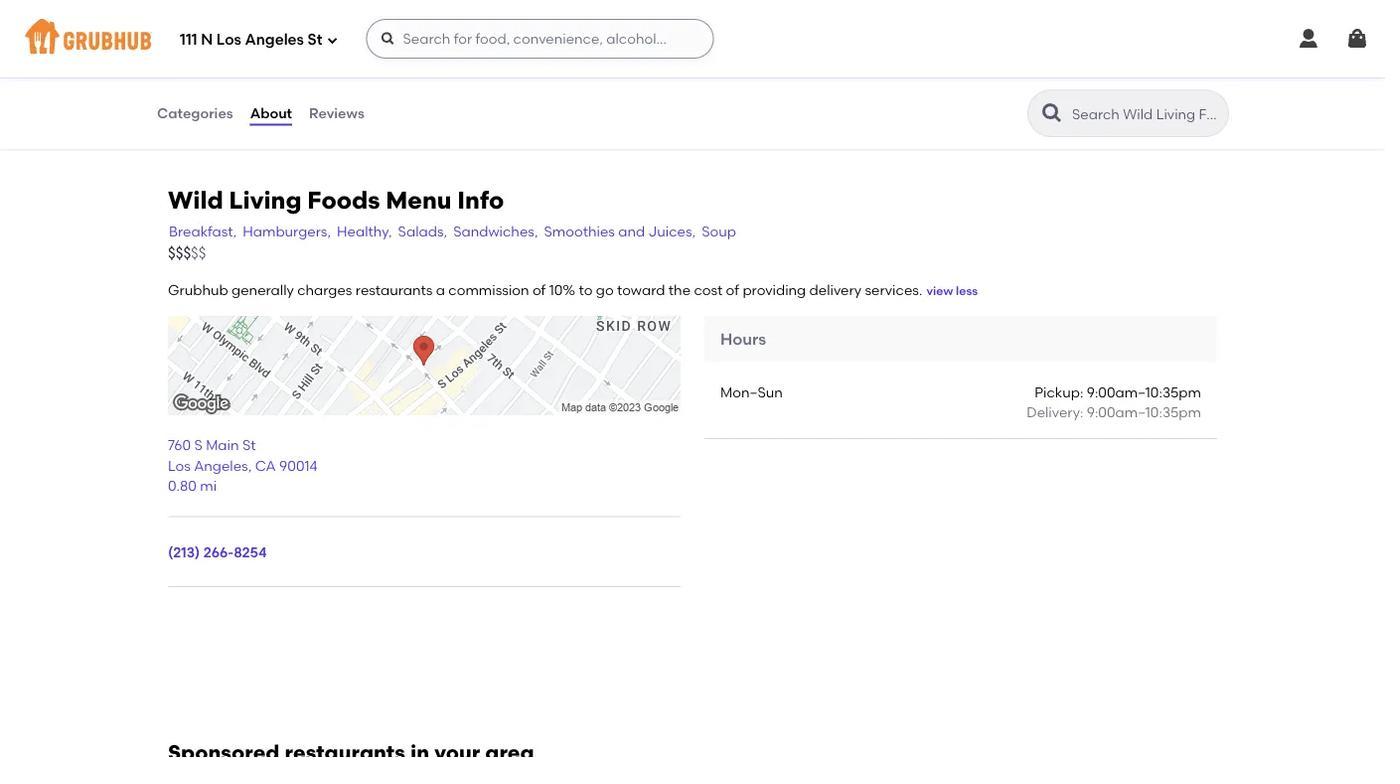 Task type: vqa. For each thing, say whether or not it's contained in the screenshot.
View Less Button
yes



Task type: locate. For each thing, give the bounding box(es) containing it.
breakfast, hamburgers, healthy, salads, sandwiches, smoothies and juices, soup
[[169, 223, 737, 240]]

0 horizontal spatial st
[[242, 438, 256, 455]]

foods
[[308, 186, 380, 215]]

1 vertical spatial los
[[168, 458, 191, 475]]

8254
[[234, 545, 267, 562]]

soup
[[702, 223, 737, 240]]

· left sweet
[[438, 10, 441, 27]]

sweet
[[445, 10, 491, 27]]

angeles
[[245, 31, 304, 49], [194, 458, 248, 475]]

los
[[217, 31, 241, 49], [168, 458, 191, 475]]

1 vertical spatial 9:00am–10:35pm
[[1087, 404, 1202, 421]]

info
[[458, 186, 504, 215]]

smoothies and juices, button
[[543, 221, 697, 243]]

0 vertical spatial angeles
[[245, 31, 304, 49]]

services.
[[865, 282, 923, 299]]

st up , at left
[[242, 438, 256, 455]]

coconut
[[359, 10, 434, 27]]

svg image
[[1298, 27, 1321, 51], [1346, 27, 1370, 51], [327, 34, 339, 46]]

categories
[[157, 105, 233, 122]]

· right cream
[[549, 10, 552, 27]]

pickup:
[[1035, 384, 1084, 401]]

0 vertical spatial los
[[217, 31, 241, 49]]

st inside the main navigation navigation
[[308, 31, 323, 49]]

0 horizontal spatial of
[[533, 282, 546, 299]]

of
[[533, 282, 546, 299], [726, 282, 740, 299]]

0.80
[[168, 478, 197, 495]]

charges
[[297, 282, 352, 299]]

$$$
[[168, 244, 191, 262]]

of left 10% at top left
[[533, 282, 546, 299]]

0 vertical spatial 9:00am–10:35pm
[[1087, 384, 1202, 401]]

st
[[308, 31, 323, 49], [242, 438, 256, 455]]

ca
[[255, 458, 276, 475]]

svg image
[[380, 31, 396, 47]]

9:00am–10:35pm
[[1087, 384, 1202, 401], [1087, 404, 1202, 421]]

· left honey
[[616, 10, 620, 27]]

los inside the main navigation navigation
[[217, 31, 241, 49]]

signature salads tab
[[156, 48, 295, 68]]

cream
[[495, 10, 545, 27]]

salads
[[239, 50, 293, 66]]

generally
[[232, 282, 294, 299]]

los down 760
[[168, 458, 191, 475]]

1 · from the left
[[438, 10, 441, 27]]

reviews
[[309, 105, 365, 122]]

·
[[438, 10, 441, 27], [549, 10, 552, 27], [616, 10, 620, 27], [676, 10, 680, 27]]

salads, button
[[397, 221, 449, 243]]

2 horizontal spatial svg image
[[1346, 27, 1370, 51]]

1 horizontal spatial of
[[726, 282, 740, 299]]

10%
[[550, 282, 576, 299]]

4 · from the left
[[676, 10, 680, 27]]

1 horizontal spatial st
[[308, 31, 323, 49]]

angeles down main
[[194, 458, 248, 475]]

,
[[248, 458, 252, 475]]

9:00am–10:35pm right "delivery:"
[[1087, 404, 1202, 421]]

signature
[[156, 50, 235, 66]]

categories button
[[156, 78, 234, 149]]

1 vertical spatial st
[[242, 438, 256, 455]]

$$$$$
[[168, 244, 206, 262]]

st left svg image
[[308, 31, 323, 49]]

delivery
[[810, 282, 862, 299]]

wild
[[168, 186, 223, 215]]

1 vertical spatial angeles
[[194, 458, 248, 475]]

3 · from the left
[[616, 10, 620, 27]]

salads,
[[398, 223, 448, 240]]

los up signature salads
[[217, 31, 241, 49]]

to
[[579, 282, 593, 299]]

· right honey
[[676, 10, 680, 27]]

wild living foods menu info
[[168, 186, 504, 215]]

cost
[[694, 282, 723, 299]]

angeles up salads
[[245, 31, 304, 49]]

2 of from the left
[[726, 282, 740, 299]]

0 horizontal spatial los
[[168, 458, 191, 475]]

760 s main st los angeles , ca 90014 0.80 mi
[[168, 438, 318, 495]]

main
[[206, 438, 239, 455]]

of right cost
[[726, 282, 740, 299]]

0 vertical spatial st
[[308, 31, 323, 49]]

2 9:00am–10:35pm from the top
[[1087, 404, 1202, 421]]

9:00am–10:35pm right pickup:
[[1087, 384, 1202, 401]]

1 horizontal spatial los
[[217, 31, 241, 49]]

about button
[[249, 78, 293, 149]]

hamburgers,
[[243, 223, 331, 240]]

toward
[[617, 282, 666, 299]]

commission
[[449, 282, 529, 299]]

go
[[596, 282, 614, 299]]

Search Wild Living Foods search field
[[1071, 104, 1223, 123]]

111
[[180, 31, 197, 49]]

1 of from the left
[[533, 282, 546, 299]]

vanilla
[[555, 10, 613, 27]]

healthy,
[[337, 223, 392, 240]]

honey
[[623, 10, 673, 27]]

0 horizontal spatial svg image
[[327, 34, 339, 46]]



Task type: describe. For each thing, give the bounding box(es) containing it.
angeles inside 760 s main st los angeles , ca 90014 0.80 mi
[[194, 458, 248, 475]]

760
[[168, 438, 191, 455]]

view less button
[[927, 283, 978, 301]]

111 n los angeles st
[[180, 31, 323, 49]]

pickup: 9:00am–10:35pm delivery: 9:00am–10:35pm
[[1027, 384, 1202, 421]]

breakfast,
[[169, 223, 237, 240]]

hours
[[721, 330, 767, 349]]

1 9:00am–10:35pm from the top
[[1087, 384, 1202, 401]]

(213)
[[168, 545, 200, 562]]

n
[[201, 31, 213, 49]]

angeles inside the main navigation navigation
[[245, 31, 304, 49]]

menu
[[386, 186, 452, 215]]

restaurants
[[356, 282, 433, 299]]

the
[[669, 282, 691, 299]]

s
[[194, 438, 203, 455]]

delivery:
[[1027, 404, 1084, 421]]

about
[[250, 105, 292, 122]]

and
[[619, 223, 645, 240]]

a
[[436, 282, 445, 299]]

search icon image
[[1041, 101, 1065, 125]]

(213) 266-8254
[[168, 545, 267, 562]]

sandwiches,
[[454, 223, 538, 240]]

266-
[[203, 545, 234, 562]]

hamburgers, button
[[242, 221, 332, 243]]

view
[[927, 284, 954, 299]]

mi
[[200, 478, 217, 495]]

coconut · sweet cream · vanilla · honey · button
[[347, 0, 777, 48]]

Search for food, convenience, alcohol... search field
[[366, 19, 714, 59]]

breakfast, button
[[168, 221, 238, 243]]

coconut · sweet cream · vanilla · honey ·
[[359, 10, 680, 27]]

less
[[957, 284, 978, 299]]

1 horizontal spatial svg image
[[1298, 27, 1321, 51]]

grubhub
[[168, 282, 228, 299]]

90014
[[279, 458, 318, 475]]

main navigation navigation
[[0, 0, 1386, 78]]

los inside 760 s main st los angeles , ca 90014 0.80 mi
[[168, 458, 191, 475]]

healthy, button
[[336, 221, 393, 243]]

grubhub generally charges restaurants a commission of 10% to go toward the cost of providing delivery services. view less
[[168, 282, 978, 299]]

smoothies
[[544, 223, 615, 240]]

juices,
[[649, 223, 696, 240]]

soup button
[[701, 221, 738, 243]]

(213) 266-8254 button
[[168, 543, 267, 563]]

reviews button
[[308, 78, 366, 149]]

signature salads
[[156, 50, 293, 66]]

st inside 760 s main st los angeles , ca 90014 0.80 mi
[[242, 438, 256, 455]]

sandwiches, button
[[453, 221, 539, 243]]

mon–sun
[[721, 384, 783, 401]]

providing
[[743, 282, 807, 299]]

living
[[229, 186, 302, 215]]

2 · from the left
[[549, 10, 552, 27]]



